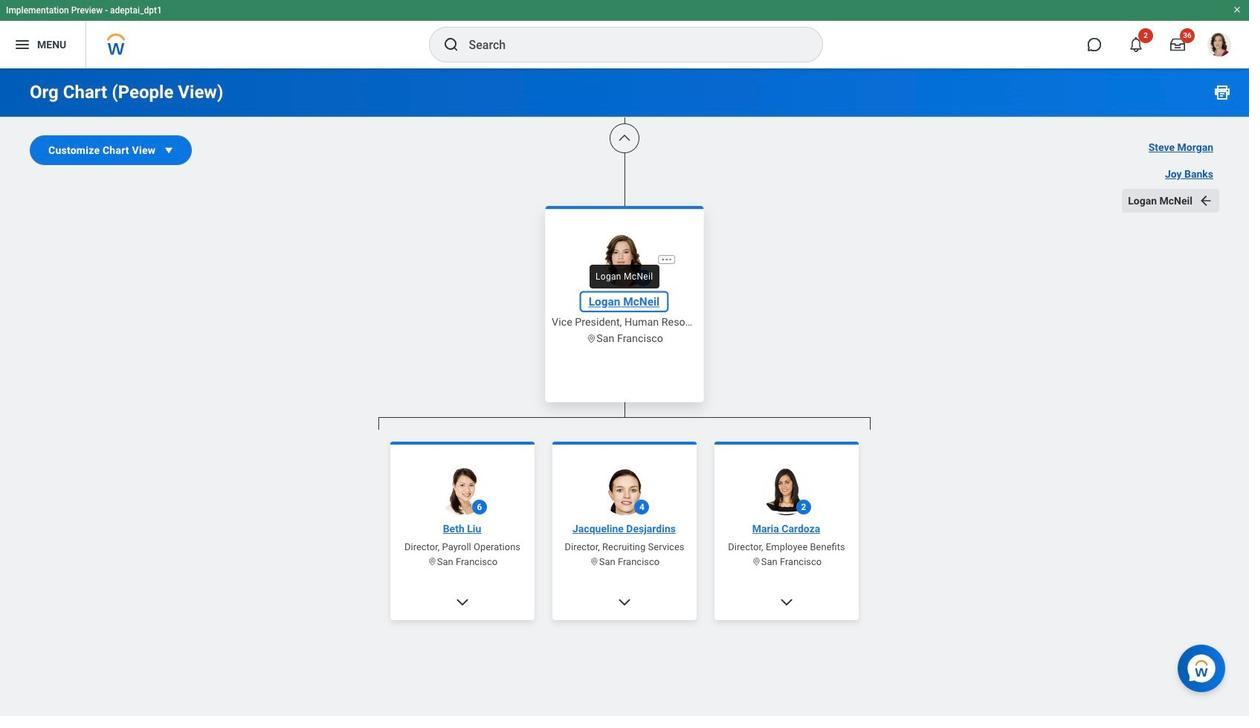 Task type: vqa. For each thing, say whether or not it's contained in the screenshot.
second location image from the right
yes



Task type: locate. For each thing, give the bounding box(es) containing it.
2 horizontal spatial location image
[[752, 557, 761, 567]]

justify image
[[13, 36, 31, 54]]

tooltip
[[585, 260, 664, 293]]

print org chart image
[[1214, 83, 1231, 101]]

1 horizontal spatial location image
[[586, 333, 597, 343]]

profile logan mcneil image
[[1208, 33, 1231, 60]]

search image
[[442, 36, 460, 54]]

caret down image
[[162, 143, 176, 158]]

chevron up image
[[617, 131, 632, 146]]

chevron down image
[[455, 595, 470, 609]]

related actions image
[[661, 253, 673, 265]]

main content
[[0, 0, 1249, 716]]

location image
[[586, 333, 597, 343], [427, 557, 437, 567], [752, 557, 761, 567]]

logan mcneil, logan mcneil, 3 direct reports element
[[379, 429, 871, 716]]

banner
[[0, 0, 1249, 68]]

location image
[[590, 557, 599, 567]]

chevron down image
[[617, 595, 632, 609]]



Task type: describe. For each thing, give the bounding box(es) containing it.
Search Workday  search field
[[469, 28, 792, 61]]

inbox large image
[[1170, 37, 1185, 52]]

close environment banner image
[[1233, 5, 1242, 14]]

0 horizontal spatial location image
[[427, 557, 437, 567]]

notifications large image
[[1129, 37, 1144, 52]]

arrow left image
[[1199, 193, 1214, 208]]



